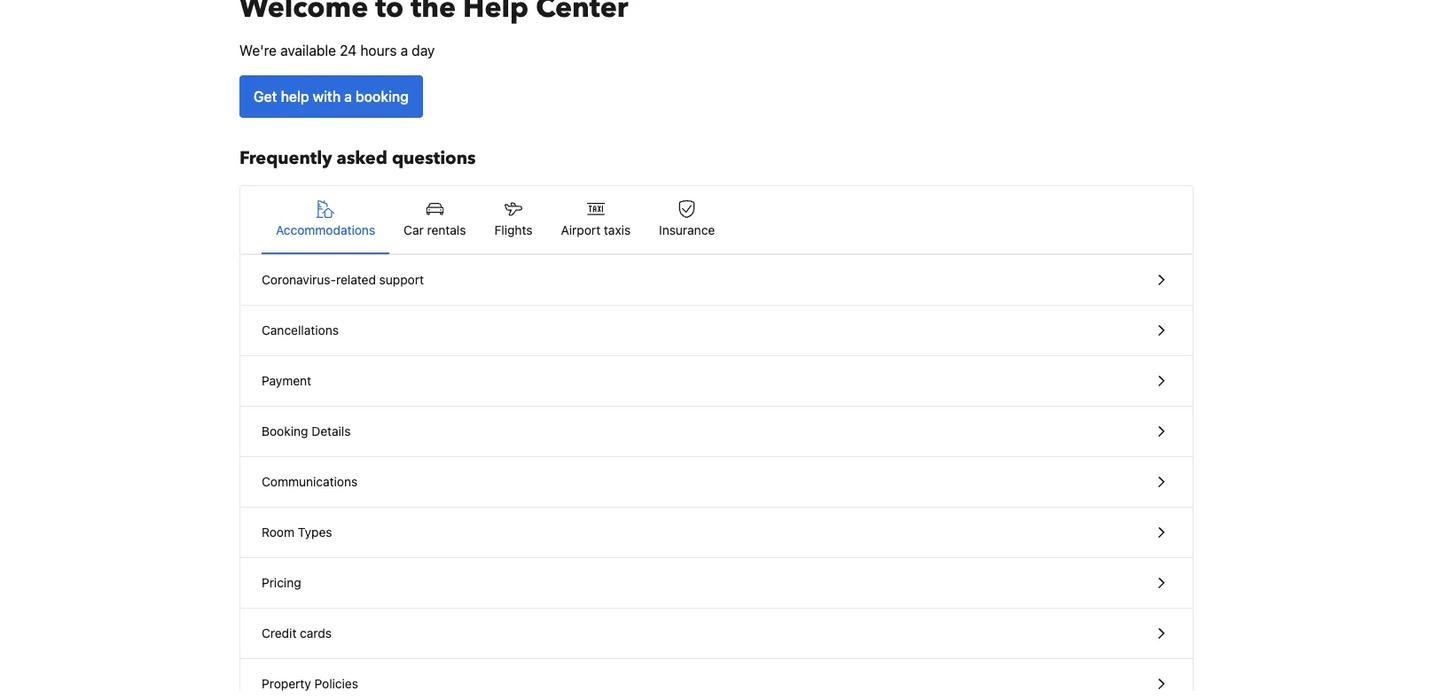 Task type: describe. For each thing, give the bounding box(es) containing it.
booking details button
[[240, 407, 1193, 458]]

payment
[[262, 374, 311, 389]]

airport taxis
[[561, 223, 631, 238]]

coronavirus-related support button
[[240, 255, 1193, 306]]

insurance
[[659, 223, 715, 238]]

frequently
[[240, 146, 332, 171]]

communications button
[[240, 458, 1193, 508]]

cancellations
[[262, 323, 339, 338]]

types
[[298, 526, 332, 540]]

room
[[262, 526, 295, 540]]

pricing button
[[240, 559, 1193, 609]]

accommodations
[[276, 223, 375, 238]]

car rentals button
[[390, 186, 480, 254]]

day
[[412, 42, 435, 59]]

hours
[[361, 42, 397, 59]]

car
[[404, 223, 424, 238]]

flights
[[495, 223, 533, 238]]

we're
[[240, 42, 277, 59]]

24
[[340, 42, 357, 59]]

booking
[[262, 424, 308, 439]]

tab list containing accommodations
[[240, 186, 1193, 255]]

communications
[[262, 475, 358, 490]]

details
[[312, 424, 351, 439]]

coronavirus-
[[262, 273, 336, 287]]

available
[[281, 42, 336, 59]]

coronavirus-related support
[[262, 273, 424, 287]]

taxis
[[604, 223, 631, 238]]

related
[[336, 273, 376, 287]]

cards
[[300, 627, 332, 641]]

pricing
[[262, 576, 301, 591]]

frequently asked questions
[[240, 146, 476, 171]]



Task type: locate. For each thing, give the bounding box(es) containing it.
payment button
[[240, 357, 1193, 407]]

insurance button
[[645, 186, 729, 254]]

get help with a booking button
[[240, 75, 423, 118]]

get help with a booking
[[254, 88, 409, 105]]

questions
[[392, 146, 476, 171]]

a left day
[[401, 42, 408, 59]]

credit cards
[[262, 627, 332, 641]]

credit
[[262, 627, 297, 641]]

help
[[281, 88, 309, 105]]

room types
[[262, 526, 332, 540]]

tab list
[[240, 186, 1193, 255]]

airport taxis button
[[547, 186, 645, 254]]

room types button
[[240, 508, 1193, 559]]

get
[[254, 88, 277, 105]]

0 horizontal spatial a
[[344, 88, 352, 105]]

support
[[379, 273, 424, 287]]

flights button
[[480, 186, 547, 254]]

a
[[401, 42, 408, 59], [344, 88, 352, 105]]

1 vertical spatial a
[[344, 88, 352, 105]]

a inside button
[[344, 88, 352, 105]]

1 horizontal spatial a
[[401, 42, 408, 59]]

we're available 24 hours a day
[[240, 42, 435, 59]]

booking
[[356, 88, 409, 105]]

credit cards button
[[240, 609, 1193, 660]]

cancellations button
[[240, 306, 1193, 357]]

with
[[313, 88, 341, 105]]

0 vertical spatial a
[[401, 42, 408, 59]]

asked
[[337, 146, 388, 171]]

airport
[[561, 223, 601, 238]]

accommodations button
[[262, 186, 390, 254]]

booking details
[[262, 424, 351, 439]]

rentals
[[427, 223, 466, 238]]

a right with
[[344, 88, 352, 105]]

car rentals
[[404, 223, 466, 238]]



Task type: vqa. For each thing, say whether or not it's contained in the screenshot.
Do
no



